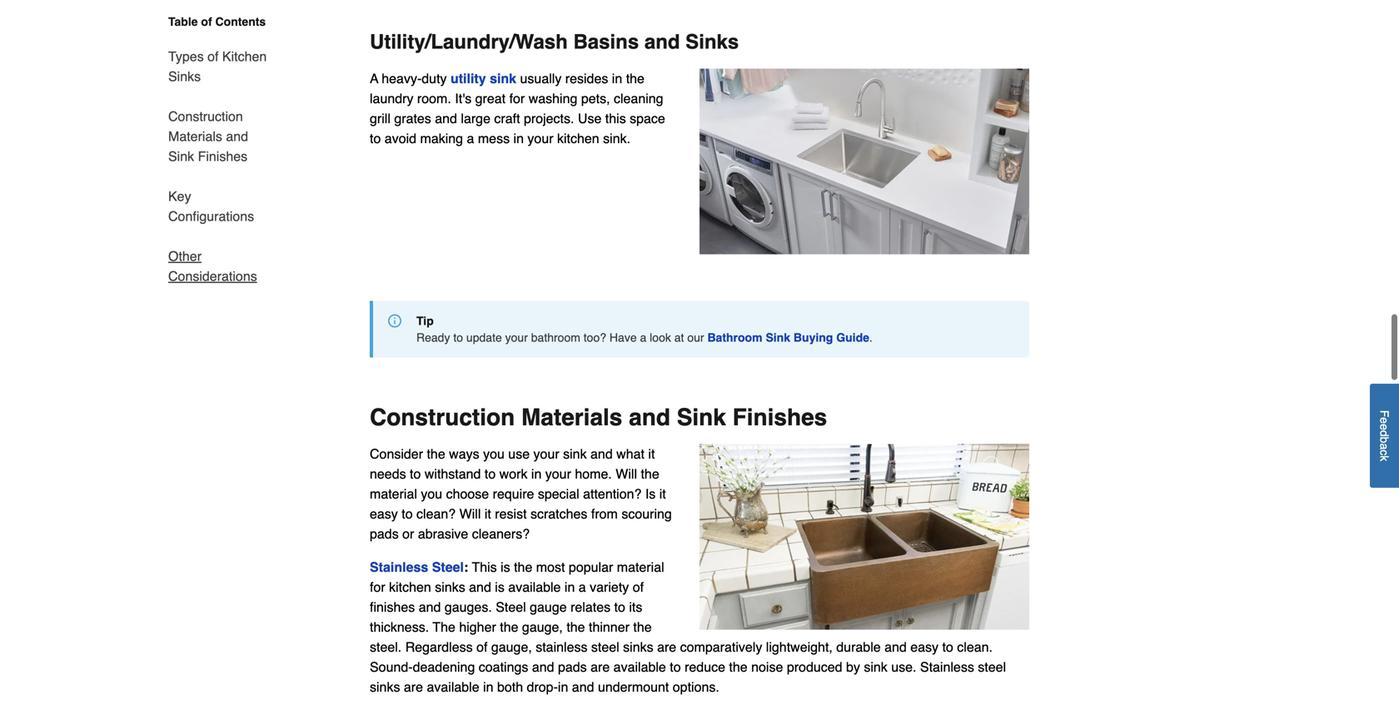 Task type: locate. For each thing, give the bounding box(es) containing it.
0 vertical spatial will
[[616, 467, 637, 482]]

types of kitchen sinks link
[[168, 37, 273, 97]]

0 vertical spatial finishes
[[198, 149, 248, 164]]

the up stainless on the left of the page
[[567, 620, 585, 635]]

sinks down :
[[435, 580, 465, 595]]

0 vertical spatial available
[[508, 580, 561, 595]]

kitchen down use
[[557, 131, 600, 146]]

it
[[648, 447, 655, 462], [660, 487, 666, 502], [485, 507, 491, 522]]

0 vertical spatial pads
[[370, 527, 399, 542]]

0 vertical spatial construction materials and sink finishes
[[168, 109, 248, 164]]

0 vertical spatial material
[[370, 487, 417, 502]]

construction materials and sink finishes inside table of contents element
[[168, 109, 248, 164]]

sink left buying
[[766, 331, 791, 345]]

a up k
[[1378, 444, 1392, 450]]

sinks down thinner at left
[[623, 640, 654, 655]]

0 horizontal spatial for
[[370, 580, 385, 595]]

0 horizontal spatial finishes
[[198, 149, 248, 164]]

materials
[[168, 129, 222, 144], [521, 404, 623, 431]]

deadening
[[413, 660, 475, 675]]

1 horizontal spatial easy
[[911, 640, 939, 655]]

0 horizontal spatial sink
[[490, 71, 517, 86]]

finishes up key configurations link
[[198, 149, 248, 164]]

0 vertical spatial sink
[[490, 71, 517, 86]]

2 vertical spatial it
[[485, 507, 491, 522]]

material
[[370, 487, 417, 502], [617, 560, 664, 575]]

stainless steel :
[[370, 560, 468, 575]]

in left both
[[483, 680, 494, 695]]

material up variety
[[617, 560, 664, 575]]

1 vertical spatial for
[[370, 580, 385, 595]]

0 horizontal spatial sink
[[168, 149, 194, 164]]

1 horizontal spatial stainless
[[920, 660, 975, 675]]

you up clean?
[[421, 487, 442, 502]]

0 vertical spatial kitchen
[[557, 131, 600, 146]]

2 vertical spatial sink
[[864, 660, 888, 675]]

our
[[688, 331, 704, 345]]

1 horizontal spatial are
[[591, 660, 610, 675]]

easy inside "consider the ways you use your sink and what it needs to withstand to work in your home. will the material you choose require special attention? is it easy to clean? will it resist scratches from scouring pads or abrasive cleaners?"
[[370, 507, 398, 522]]

sink right the 'by'
[[864, 660, 888, 675]]

1 vertical spatial construction materials and sink finishes
[[370, 404, 827, 431]]

1 horizontal spatial steel
[[496, 600, 526, 615]]

the inside usually resides in the laundry room. it's great for washing pets, cleaning grill grates and large craft projects. use this space to avoid making a mess in your kitchen sink.
[[626, 71, 645, 86]]

finishes
[[370, 600, 415, 615]]

0 horizontal spatial sinks
[[370, 680, 400, 695]]

choose
[[446, 487, 489, 502]]

and right drop-
[[572, 680, 594, 695]]

are up the options.
[[657, 640, 677, 655]]

and inside usually resides in the laundry room. it's great for washing pets, cleaning grill grates and large craft projects. use this space to avoid making a mess in your kitchen sink.
[[435, 111, 457, 126]]

1 vertical spatial you
[[421, 487, 442, 502]]

a inside button
[[1378, 444, 1392, 450]]

sink
[[168, 149, 194, 164], [766, 331, 791, 345], [677, 404, 726, 431]]

1 vertical spatial sinks
[[623, 640, 654, 655]]

0 horizontal spatial sinks
[[168, 69, 201, 84]]

1 horizontal spatial sink
[[563, 447, 587, 462]]

will
[[616, 467, 637, 482], [460, 507, 481, 522]]

craft
[[494, 111, 520, 126]]

you left the use
[[483, 447, 505, 462]]

easy up use.
[[911, 640, 939, 655]]

sinks for types of kitchen sinks
[[168, 69, 201, 84]]

abrasive
[[418, 527, 468, 542]]

1 vertical spatial sink
[[766, 331, 791, 345]]

is down this
[[495, 580, 505, 595]]

2 horizontal spatial are
[[657, 640, 677, 655]]

great
[[475, 91, 506, 106]]

0 vertical spatial construction
[[168, 109, 243, 124]]

1 horizontal spatial materials
[[521, 404, 623, 431]]

1 horizontal spatial kitchen
[[557, 131, 600, 146]]

0 vertical spatial materials
[[168, 129, 222, 144]]

1 horizontal spatial material
[[617, 560, 664, 575]]

0 vertical spatial it
[[648, 447, 655, 462]]

gauge, up coatings
[[491, 640, 532, 655]]

1 vertical spatial easy
[[911, 640, 939, 655]]

e up d
[[1378, 418, 1392, 424]]

and inside "consider the ways you use your sink and what it needs to withstand to work in your home. will the material you choose require special attention? is it easy to clean? will it resist scratches from scouring pads or abrasive cleaners?"
[[591, 447, 613, 462]]

0 horizontal spatial pads
[[370, 527, 399, 542]]

you
[[483, 447, 505, 462], [421, 487, 442, 502]]

2 horizontal spatial it
[[660, 487, 666, 502]]

of right table
[[201, 15, 212, 28]]

1 horizontal spatial pads
[[558, 660, 587, 675]]

mess
[[478, 131, 510, 146]]

e up b
[[1378, 424, 1392, 431]]

1 horizontal spatial steel
[[978, 660, 1006, 675]]

higher
[[459, 620, 496, 635]]

2 horizontal spatial sink
[[766, 331, 791, 345]]

available up gauge
[[508, 580, 561, 595]]

will down what
[[616, 467, 637, 482]]

too?
[[584, 331, 606, 345]]

and up home.
[[591, 447, 613, 462]]

will down the choose
[[460, 507, 481, 522]]

kitchen inside this is the most popular material for kitchen sinks and is available in a variety of finishes and gauges. steel gauge relates to its thickness. the higher the gauge, the thinner the steel. regardless of gauge, stainless steel sinks are comparatively lightweight, durable and easy to clean. sound-deadening coatings and pads are available to reduce the noise produced by sink use. stainless steel sinks are available in both drop-in and undermount options.
[[389, 580, 431, 595]]

it right what
[[648, 447, 655, 462]]

it right is
[[660, 487, 666, 502]]

2 vertical spatial are
[[404, 680, 423, 695]]

the up cleaning
[[626, 71, 645, 86]]

sinks inside types of kitchen sinks
[[168, 69, 201, 84]]

1 vertical spatial gauge,
[[491, 640, 532, 655]]

are
[[657, 640, 677, 655], [591, 660, 610, 675], [404, 680, 423, 695]]

construction down types of kitchen sinks
[[168, 109, 243, 124]]

steel down abrasive
[[432, 560, 464, 575]]

and down "types of kitchen sinks" link
[[226, 129, 248, 144]]

0 horizontal spatial material
[[370, 487, 417, 502]]

utility/laundry/wash basins and sinks
[[370, 31, 739, 54]]

f
[[1378, 411, 1392, 418]]

steel down clean.
[[978, 660, 1006, 675]]

needs
[[370, 467, 406, 482]]

key configurations
[[168, 189, 254, 224]]

1 horizontal spatial it
[[648, 447, 655, 462]]

to inside the tip ready to update your bathroom too? have a look at our bathroom sink buying guide .
[[453, 331, 463, 345]]

1 vertical spatial material
[[617, 560, 664, 575]]

it left resist
[[485, 507, 491, 522]]

1 vertical spatial it
[[660, 487, 666, 502]]

its
[[629, 600, 643, 615]]

by
[[846, 660, 860, 675]]

to right "ready"
[[453, 331, 463, 345]]

1 horizontal spatial sinks
[[686, 31, 739, 54]]

sinks
[[686, 31, 739, 54], [168, 69, 201, 84]]

1 horizontal spatial available
[[508, 580, 561, 595]]

easy inside this is the most popular material for kitchen sinks and is available in a variety of finishes and gauges. steel gauge relates to its thickness. the higher the gauge, the thinner the steel. regardless of gauge, stainless steel sinks are comparatively lightweight, durable and easy to clean. sound-deadening coatings and pads are available to reduce the noise produced by sink use. stainless steel sinks are available in both drop-in and undermount options.
[[911, 640, 939, 655]]

pads down stainless on the left of the page
[[558, 660, 587, 675]]

kitchen down stainless steel link in the left bottom of the page
[[389, 580, 431, 595]]

steel
[[591, 640, 620, 655], [978, 660, 1006, 675]]

both
[[497, 680, 523, 695]]

in down craft
[[514, 131, 524, 146]]

1 horizontal spatial for
[[509, 91, 525, 106]]

1 vertical spatial pads
[[558, 660, 587, 675]]

1 vertical spatial stainless
[[920, 660, 975, 675]]

0 vertical spatial sinks
[[435, 580, 465, 595]]

0 vertical spatial easy
[[370, 507, 398, 522]]

0 horizontal spatial are
[[404, 680, 423, 695]]

2 vertical spatial sinks
[[370, 680, 400, 695]]

1 vertical spatial sinks
[[168, 69, 201, 84]]

materials up key
[[168, 129, 222, 144]]

utility sink link
[[451, 71, 517, 86]]

materials inside construction materials and sink finishes
[[168, 129, 222, 144]]

0 vertical spatial steel
[[432, 560, 464, 575]]

0 vertical spatial you
[[483, 447, 505, 462]]

relates
[[571, 600, 611, 615]]

0 vertical spatial steel
[[591, 640, 620, 655]]

sink inside the tip ready to update your bathroom too? have a look at our bathroom sink buying guide .
[[766, 331, 791, 345]]

the
[[626, 71, 645, 86], [427, 447, 445, 462], [641, 467, 660, 482], [514, 560, 533, 575], [500, 620, 519, 635], [567, 620, 585, 635], [633, 620, 652, 635], [729, 660, 748, 675]]

are up undermount
[[591, 660, 610, 675]]

0 horizontal spatial construction
[[168, 109, 243, 124]]

are down the sound-
[[404, 680, 423, 695]]

stainless
[[536, 640, 588, 655]]

of right types
[[208, 49, 219, 64]]

steel.
[[370, 640, 402, 655]]

key configurations link
[[168, 177, 273, 237]]

a
[[370, 71, 378, 86]]

steel down thinner at left
[[591, 640, 620, 655]]

1 horizontal spatial finishes
[[733, 404, 827, 431]]

0 horizontal spatial materials
[[168, 129, 222, 144]]

in
[[612, 71, 622, 86], [514, 131, 524, 146], [531, 467, 542, 482], [565, 580, 575, 595], [483, 680, 494, 695], [558, 680, 568, 695]]

your right update
[[505, 331, 528, 345]]

sinks
[[435, 580, 465, 595], [623, 640, 654, 655], [370, 680, 400, 695]]

2 vertical spatial sink
[[677, 404, 726, 431]]

1 horizontal spatial will
[[616, 467, 637, 482]]

gauge, down gauge
[[522, 620, 563, 635]]

2 horizontal spatial available
[[614, 660, 666, 675]]

1 horizontal spatial sink
[[677, 404, 726, 431]]

the up is
[[641, 467, 660, 482]]

available down "deadening"
[[427, 680, 480, 695]]

and inside construction materials and sink finishes
[[226, 129, 248, 144]]

stainless down clean.
[[920, 660, 975, 675]]

construction up ways
[[370, 404, 515, 431]]

gauges.
[[445, 600, 492, 615]]

1 vertical spatial steel
[[496, 600, 526, 615]]

available up undermount
[[614, 660, 666, 675]]

finishes inside construction materials and sink finishes
[[198, 149, 248, 164]]

stainless down or
[[370, 560, 428, 575]]

stainless steel link
[[370, 560, 464, 575]]

0 vertical spatial sink
[[168, 149, 194, 164]]

0 horizontal spatial steel
[[432, 560, 464, 575]]

easy down needs
[[370, 507, 398, 522]]

a left look
[[640, 331, 647, 345]]

sink down our
[[677, 404, 726, 431]]

2 vertical spatial available
[[427, 680, 480, 695]]

to left work
[[485, 467, 496, 482]]

usually resides in the laundry room. it's great for washing pets, cleaning grill grates and large craft projects. use this space to avoid making a mess in your kitchen sink.
[[370, 71, 665, 146]]

sink up home.
[[563, 447, 587, 462]]

for up craft
[[509, 91, 525, 106]]

1 horizontal spatial you
[[483, 447, 505, 462]]

1 vertical spatial are
[[591, 660, 610, 675]]

construction materials and sink finishes link
[[168, 97, 273, 177]]

tip
[[417, 315, 434, 328]]

materials up home.
[[521, 404, 623, 431]]

finishes down 'bathroom sink buying guide' link
[[733, 404, 827, 431]]

cleaning
[[614, 91, 664, 106]]

sink inside "consider the ways you use your sink and what it needs to withstand to work in your home. will the material you choose require special attention? is it easy to clean? will it resist scratches from scouring pads or abrasive cleaners?"
[[563, 447, 587, 462]]

0 vertical spatial sinks
[[686, 31, 739, 54]]

1 vertical spatial will
[[460, 507, 481, 522]]

is right this
[[501, 560, 510, 575]]

and right basins
[[645, 31, 680, 54]]

a inside usually resides in the laundry room. it's great for washing pets, cleaning grill grates and large craft projects. use this space to avoid making a mess in your kitchen sink.
[[467, 131, 474, 146]]

ways
[[449, 447, 480, 462]]

0 horizontal spatial easy
[[370, 507, 398, 522]]

construction materials and sink finishes
[[168, 109, 248, 164], [370, 404, 827, 431]]

sink up key
[[168, 149, 194, 164]]

kitchen
[[222, 49, 267, 64]]

a dual-bowl copper apron-front sink. image
[[700, 444, 1030, 630]]

k
[[1378, 456, 1392, 462]]

1 vertical spatial steel
[[978, 660, 1006, 675]]

or
[[402, 527, 414, 542]]

0 vertical spatial stainless
[[370, 560, 428, 575]]

a up relates
[[579, 580, 586, 595]]

0 vertical spatial for
[[509, 91, 525, 106]]

steel left gauge
[[496, 600, 526, 615]]

0 horizontal spatial kitchen
[[389, 580, 431, 595]]

sinks down the sound-
[[370, 680, 400, 695]]

is
[[645, 487, 656, 502]]

material down needs
[[370, 487, 417, 502]]

0 horizontal spatial you
[[421, 487, 442, 502]]

kitchen inside usually resides in the laundry room. it's great for washing pets, cleaning grill grates and large craft projects. use this space to avoid making a mess in your kitchen sink.
[[557, 131, 600, 146]]

finishes
[[198, 149, 248, 164], [733, 404, 827, 431]]

withstand
[[425, 467, 481, 482]]

for up finishes
[[370, 580, 385, 595]]

1 vertical spatial kitchen
[[389, 580, 431, 595]]

pads left or
[[370, 527, 399, 542]]

0 horizontal spatial steel
[[591, 640, 620, 655]]

your down "projects."
[[528, 131, 554, 146]]

tip ready to update your bathroom too? have a look at our bathroom sink buying guide .
[[417, 315, 873, 345]]

f e e d b a c k
[[1378, 411, 1392, 462]]

sink up "great" at top left
[[490, 71, 517, 86]]

construction materials and sink finishes up what
[[370, 404, 827, 431]]

to
[[370, 131, 381, 146], [453, 331, 463, 345], [410, 467, 421, 482], [485, 467, 496, 482], [402, 507, 413, 522], [614, 600, 626, 615], [943, 640, 954, 655], [670, 660, 681, 675]]

0 vertical spatial gauge,
[[522, 620, 563, 635]]

duty
[[422, 71, 447, 86]]

and down this
[[469, 580, 491, 595]]

1 vertical spatial is
[[495, 580, 505, 595]]

avoid
[[385, 131, 417, 146]]

construction inside construction materials and sink finishes
[[168, 109, 243, 124]]

easy
[[370, 507, 398, 522], [911, 640, 939, 655]]

pads inside "consider the ways you use your sink and what it needs to withstand to work in your home. will the material you choose require special attention? is it easy to clean? will it resist scratches from scouring pads or abrasive cleaners?"
[[370, 527, 399, 542]]

is
[[501, 560, 510, 575], [495, 580, 505, 595]]

table
[[168, 15, 198, 28]]

grill
[[370, 111, 391, 126]]

construction materials and sink finishes up key
[[168, 109, 248, 164]]

options.
[[673, 680, 720, 695]]

and up making
[[435, 111, 457, 126]]

produced
[[787, 660, 843, 675]]

have
[[610, 331, 637, 345]]

1 vertical spatial sink
[[563, 447, 587, 462]]

to inside usually resides in the laundry room. it's great for washing pets, cleaning grill grates and large craft projects. use this space to avoid making a mess in your kitchen sink.
[[370, 131, 381, 146]]

1 horizontal spatial construction
[[370, 404, 515, 431]]

require
[[493, 487, 534, 502]]

to down the 'grill' in the top left of the page
[[370, 131, 381, 146]]

thickness.
[[370, 620, 429, 635]]

for inside this is the most popular material for kitchen sinks and is available in a variety of finishes and gauges. steel gauge relates to its thickness. the higher the gauge, the thinner the steel. regardless of gauge, stainless steel sinks are comparatively lightweight, durable and easy to clean. sound-deadening coatings and pads are available to reduce the noise produced by sink use. stainless steel sinks are available in both drop-in and undermount options.
[[370, 580, 385, 595]]

0 horizontal spatial stainless
[[370, 560, 428, 575]]

a down large
[[467, 131, 474, 146]]

material inside this is the most popular material for kitchen sinks and is available in a variety of finishes and gauges. steel gauge relates to its thickness. the higher the gauge, the thinner the steel. regardless of gauge, stainless steel sinks are comparatively lightweight, durable and easy to clean. sound-deadening coatings and pads are available to reduce the noise produced by sink use. stainless steel sinks are available in both drop-in and undermount options.
[[617, 560, 664, 575]]

in right work
[[531, 467, 542, 482]]

0 horizontal spatial construction materials and sink finishes
[[168, 109, 248, 164]]

pads
[[370, 527, 399, 542], [558, 660, 587, 675]]

cleaners?
[[472, 527, 530, 542]]

contents
[[215, 15, 266, 28]]

your inside the tip ready to update your bathroom too? have a look at our bathroom sink buying guide .
[[505, 331, 528, 345]]

2 horizontal spatial sink
[[864, 660, 888, 675]]

in down stainless on the left of the page
[[558, 680, 568, 695]]

of inside types of kitchen sinks
[[208, 49, 219, 64]]



Task type: vqa. For each thing, say whether or not it's contained in the screenshot.
projects.
yes



Task type: describe. For each thing, give the bounding box(es) containing it.
a heavy-duty utility sink
[[370, 71, 517, 86]]

bathroom
[[708, 331, 763, 345]]

bathroom sink buying guide link
[[708, 331, 870, 345]]

update
[[466, 331, 502, 345]]

to left its
[[614, 600, 626, 615]]

coatings
[[479, 660, 528, 675]]

thinner
[[589, 620, 630, 635]]

and up drop-
[[532, 660, 554, 675]]

use.
[[892, 660, 917, 675]]

to right needs
[[410, 467, 421, 482]]

b
[[1378, 437, 1392, 444]]

0 vertical spatial are
[[657, 640, 677, 655]]

a inside the tip ready to update your bathroom too? have a look at our bathroom sink buying guide .
[[640, 331, 647, 345]]

clean?
[[417, 507, 456, 522]]

1 vertical spatial available
[[614, 660, 666, 675]]

work
[[500, 467, 528, 482]]

in inside "consider the ways you use your sink and what it needs to withstand to work in your home. will the material you choose require special attention? is it easy to clean? will it resist scratches from scouring pads or abrasive cleaners?"
[[531, 467, 542, 482]]

guide
[[837, 331, 870, 345]]

look
[[650, 331, 671, 345]]

a inside this is the most popular material for kitchen sinks and is available in a variety of finishes and gauges. steel gauge relates to its thickness. the higher the gauge, the thinner the steel. regardless of gauge, stainless steel sinks are comparatively lightweight, durable and easy to clean. sound-deadening coatings and pads are available to reduce the noise produced by sink use. stainless steel sinks are available in both drop-in and undermount options.
[[579, 580, 586, 595]]

steel inside this is the most popular material for kitchen sinks and is available in a variety of finishes and gauges. steel gauge relates to its thickness. the higher the gauge, the thinner the steel. regardless of gauge, stainless steel sinks are comparatively lightweight, durable and easy to clean. sound-deadening coatings and pads are available to reduce the noise produced by sink use. stainless steel sinks are available in both drop-in and undermount options.
[[496, 600, 526, 615]]

it's
[[455, 91, 472, 106]]

noise
[[751, 660, 783, 675]]

the right higher
[[500, 620, 519, 635]]

of up its
[[633, 580, 644, 595]]

undermount
[[598, 680, 669, 695]]

c
[[1378, 450, 1392, 456]]

sink inside construction materials and sink finishes
[[168, 149, 194, 164]]

types of kitchen sinks
[[168, 49, 267, 84]]

reduce
[[685, 660, 726, 675]]

0 horizontal spatial will
[[460, 507, 481, 522]]

in down most
[[565, 580, 575, 595]]

sinks for utility/laundry/wash basins and sinks
[[686, 31, 739, 54]]

at
[[675, 331, 684, 345]]

the
[[433, 620, 456, 635]]

stainless inside this is the most popular material for kitchen sinks and is available in a variety of finishes and gauges. steel gauge relates to its thickness. the higher the gauge, the thinner the steel. regardless of gauge, stainless steel sinks are comparatively lightweight, durable and easy to clean. sound-deadening coatings and pads are available to reduce the noise produced by sink use. stainless steel sinks are available in both drop-in and undermount options.
[[920, 660, 975, 675]]

other considerations link
[[168, 237, 273, 287]]

considerations
[[168, 269, 257, 284]]

table of contents
[[168, 15, 266, 28]]

making
[[420, 131, 463, 146]]

1 horizontal spatial sinks
[[435, 580, 465, 595]]

clean.
[[957, 640, 993, 655]]

regardless
[[405, 640, 473, 655]]

1 vertical spatial construction
[[370, 404, 515, 431]]

to up or
[[402, 507, 413, 522]]

durable
[[837, 640, 881, 655]]

d
[[1378, 431, 1392, 437]]

large
[[461, 111, 491, 126]]

grates
[[394, 111, 431, 126]]

comparatively
[[680, 640, 763, 655]]

buying
[[794, 331, 833, 345]]

the left most
[[514, 560, 533, 575]]

1 vertical spatial finishes
[[733, 404, 827, 431]]

usually
[[520, 71, 562, 86]]

0 horizontal spatial it
[[485, 507, 491, 522]]

the down its
[[633, 620, 652, 635]]

0 horizontal spatial available
[[427, 680, 480, 695]]

this
[[472, 560, 497, 575]]

0 vertical spatial is
[[501, 560, 510, 575]]

drop-
[[527, 680, 558, 695]]

table of contents element
[[148, 13, 273, 287]]

.
[[870, 331, 873, 345]]

scouring
[[622, 507, 672, 522]]

lightweight,
[[766, 640, 833, 655]]

for inside usually resides in the laundry room. it's great for washing pets, cleaning grill grates and large craft projects. use this space to avoid making a mess in your kitchen sink.
[[509, 91, 525, 106]]

room.
[[417, 91, 451, 106]]

consider
[[370, 447, 423, 462]]

the down comparatively
[[729, 660, 748, 675]]

utility/laundry/wash
[[370, 31, 568, 54]]

sound-
[[370, 660, 413, 675]]

projects.
[[524, 111, 574, 126]]

use
[[508, 447, 530, 462]]

1 e from the top
[[1378, 418, 1392, 424]]

and up what
[[629, 404, 671, 431]]

resist
[[495, 507, 527, 522]]

to up the options.
[[670, 660, 681, 675]]

pets,
[[581, 91, 610, 106]]

special
[[538, 487, 580, 502]]

your inside usually resides in the laundry room. it's great for washing pets, cleaning grill grates and large craft projects. use this space to avoid making a mess in your kitchen sink.
[[528, 131, 554, 146]]

popular
[[569, 560, 613, 575]]

in up cleaning
[[612, 71, 622, 86]]

resides
[[565, 71, 608, 86]]

other
[[168, 249, 202, 264]]

2 e from the top
[[1378, 424, 1392, 431]]

a utility sink in a laundry room. image
[[700, 69, 1030, 255]]

to left clean.
[[943, 640, 954, 655]]

your right the use
[[534, 447, 560, 462]]

attention?
[[583, 487, 642, 502]]

space
[[630, 111, 665, 126]]

of down higher
[[477, 640, 488, 655]]

and up the
[[419, 600, 441, 615]]

home.
[[575, 467, 612, 482]]

scratches
[[531, 507, 588, 522]]

from
[[591, 507, 618, 522]]

1 vertical spatial materials
[[521, 404, 623, 431]]

most
[[536, 560, 565, 575]]

your up special
[[545, 467, 571, 482]]

sink.
[[603, 131, 631, 146]]

heavy-
[[382, 71, 422, 86]]

laundry
[[370, 91, 414, 106]]

1 horizontal spatial construction materials and sink finishes
[[370, 404, 827, 431]]

sink inside this is the most popular material for kitchen sinks and is available in a variety of finishes and gauges. steel gauge relates to its thickness. the higher the gauge, the thinner the steel. regardless of gauge, stainless steel sinks are comparatively lightweight, durable and easy to clean. sound-deadening coatings and pads are available to reduce the noise produced by sink use. stainless steel sinks are available in both drop-in and undermount options.
[[864, 660, 888, 675]]

pads inside this is the most popular material for kitchen sinks and is available in a variety of finishes and gauges. steel gauge relates to its thickness. the higher the gauge, the thinner the steel. regardless of gauge, stainless steel sinks are comparatively lightweight, durable and easy to clean. sound-deadening coatings and pads are available to reduce the noise produced by sink use. stainless steel sinks are available in both drop-in and undermount options.
[[558, 660, 587, 675]]

washing
[[529, 91, 578, 106]]

configurations
[[168, 209, 254, 224]]

types
[[168, 49, 204, 64]]

the up withstand
[[427, 447, 445, 462]]

and up use.
[[885, 640, 907, 655]]

material inside "consider the ways you use your sink and what it needs to withstand to work in your home. will the material you choose require special attention? is it easy to clean? will it resist scratches from scouring pads or abrasive cleaners?"
[[370, 487, 417, 502]]

variety
[[590, 580, 629, 595]]

ready
[[417, 331, 450, 345]]

2 horizontal spatial sinks
[[623, 640, 654, 655]]

info image
[[388, 315, 402, 328]]

gauge
[[530, 600, 567, 615]]

this
[[605, 111, 626, 126]]

consider the ways you use your sink and what it needs to withstand to work in your home. will the material you choose require special attention? is it easy to clean? will it resist scratches from scouring pads or abrasive cleaners?
[[370, 447, 672, 542]]



